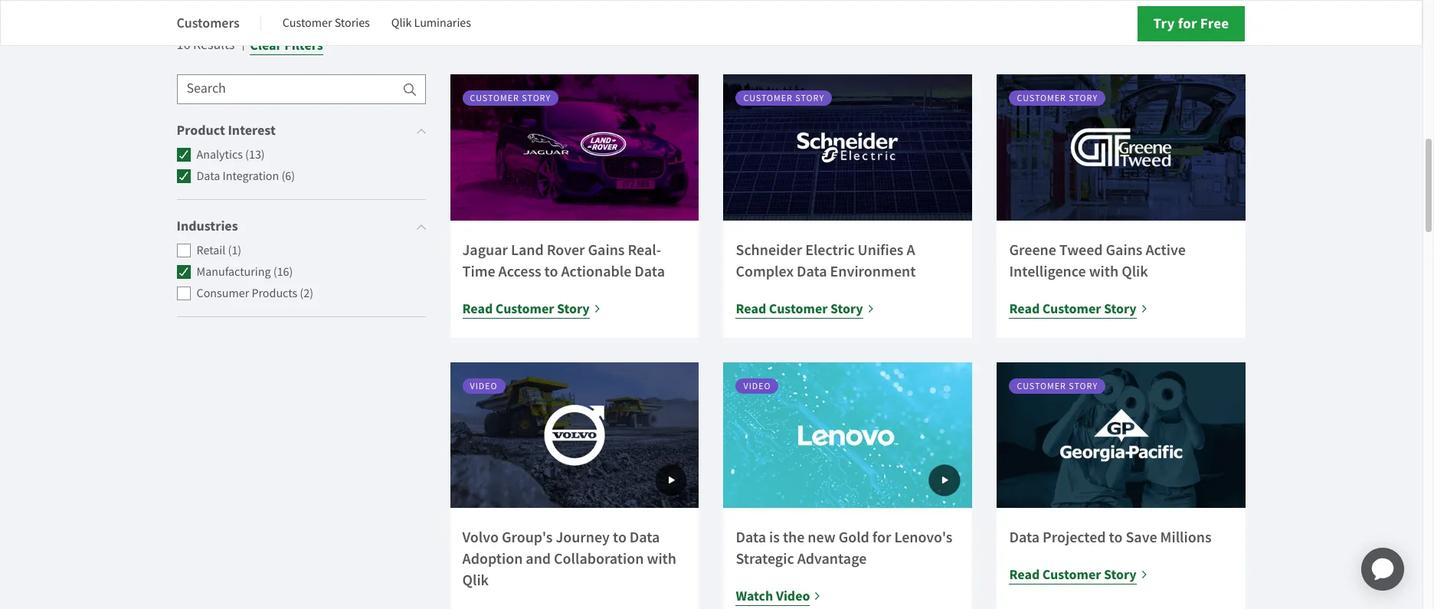 Task type: locate. For each thing, give the bounding box(es) containing it.
1 vertical spatial qlik
[[1122, 261, 1149, 281]]

to down rover
[[545, 261, 558, 281]]

2 horizontal spatial video
[[776, 587, 810, 606]]

data up collaboration
[[630, 528, 660, 548]]

2 vertical spatial qlik
[[463, 571, 489, 590]]

clear filters link
[[250, 35, 323, 56]]

with down "tweed"
[[1090, 261, 1119, 281]]

0 horizontal spatial video link
[[450, 362, 699, 508]]

customer stories link
[[283, 5, 370, 41]]

data down electric
[[797, 261, 827, 281]]

group's
[[502, 528, 553, 548]]

customer story link
[[450, 75, 699, 221], [724, 75, 973, 221], [997, 75, 1247, 221], [997, 362, 1247, 508]]

data inside data is the new gold for lenovo's strategic advantage
[[736, 528, 767, 548]]

with
[[1090, 261, 1119, 281], [647, 549, 677, 569]]

customer story for data
[[1017, 380, 1098, 392]]

read customer story link down projected
[[1010, 564, 1149, 586]]

read for schneider electric unifies a complex data environment
[[736, 300, 767, 318]]

story
[[522, 92, 551, 105], [796, 92, 825, 105], [1069, 92, 1098, 105], [557, 300, 590, 318], [831, 300, 864, 318], [1104, 300, 1137, 318], [1069, 380, 1098, 392], [1104, 566, 1137, 584]]

data
[[197, 169, 220, 184], [635, 261, 665, 281], [797, 261, 827, 281], [630, 528, 660, 548], [736, 528, 767, 548], [1010, 528, 1040, 548]]

video link
[[450, 362, 699, 508], [724, 362, 973, 508]]

data left is
[[736, 528, 767, 548]]

for right the gold
[[873, 528, 892, 548]]

qlik left luminaries at left
[[391, 15, 412, 31]]

customers
[[177, 13, 240, 32]]

with inside volvo group's journey to data adoption and collaboration with qlik
[[647, 549, 677, 569]]

application
[[1344, 530, 1423, 609]]

product interest
[[177, 121, 276, 140]]

journey
[[556, 528, 610, 548]]

product
[[177, 121, 225, 140]]

read customer story down access
[[463, 300, 590, 318]]

filters
[[285, 36, 323, 55]]

read customer story down projected
[[1010, 566, 1137, 584]]

read customer story down complex
[[736, 300, 864, 318]]

jaguar land rover gains real- time access to actionable data
[[463, 240, 665, 281]]

read for greene tweed gains active intelligence with qlik
[[1010, 300, 1040, 318]]

qlik inside greene tweed gains active intelligence with qlik
[[1122, 261, 1149, 281]]

0 vertical spatial with
[[1090, 261, 1119, 281]]

clear filters
[[250, 36, 323, 55]]

0 horizontal spatial for
[[873, 528, 892, 548]]

with right collaboration
[[647, 549, 677, 569]]

is
[[770, 528, 780, 548]]

volvo
[[463, 528, 499, 548]]

electric
[[806, 240, 855, 260]]

customer story link for gains
[[997, 75, 1247, 221]]

gains inside greene tweed gains active intelligence with qlik
[[1106, 240, 1143, 260]]

qlik
[[391, 15, 412, 31], [1122, 261, 1149, 281], [463, 571, 489, 590]]

0 horizontal spatial gains
[[588, 240, 625, 260]]

video for data
[[744, 380, 771, 392]]

1 vertical spatial with
[[647, 549, 677, 569]]

1 vertical spatial for
[[873, 528, 892, 548]]

industries
[[177, 217, 238, 236]]

customer
[[283, 15, 332, 31], [470, 92, 520, 105], [744, 92, 793, 105], [1017, 92, 1067, 105], [496, 300, 554, 318], [769, 300, 828, 318], [1043, 300, 1102, 318], [1017, 380, 1067, 392], [1043, 566, 1102, 584]]

2 gains from the left
[[1106, 240, 1143, 260]]

jaguar
[[463, 240, 508, 260]]

1 horizontal spatial with
[[1090, 261, 1119, 281]]

2 horizontal spatial qlik
[[1122, 261, 1149, 281]]

2 horizontal spatial to
[[1109, 528, 1123, 548]]

projected
[[1043, 528, 1106, 548]]

data down analytics
[[197, 169, 220, 184]]

1 horizontal spatial gains
[[1106, 240, 1143, 260]]

consumer
[[197, 286, 249, 301]]

environment
[[830, 261, 916, 281]]

tweed
[[1060, 240, 1103, 260]]

read customer story down intelligence
[[1010, 300, 1137, 318]]

1 horizontal spatial video link
[[724, 362, 973, 508]]

read customer story for time
[[463, 300, 590, 318]]

read customer story link down intelligence
[[1010, 298, 1149, 320]]

for right try in the top right of the page
[[1179, 14, 1198, 33]]

customer story
[[470, 92, 551, 105], [744, 92, 825, 105], [1017, 92, 1098, 105], [1017, 380, 1098, 392]]

to
[[545, 261, 558, 281], [613, 528, 627, 548], [1109, 528, 1123, 548]]

0 vertical spatial qlik
[[391, 15, 412, 31]]

to up collaboration
[[613, 528, 627, 548]]

2 video link from the left
[[724, 362, 973, 508]]

access
[[499, 261, 542, 281]]

gains
[[588, 240, 625, 260], [1106, 240, 1143, 260]]

clear
[[250, 36, 282, 55]]

data projected to save millions link
[[1010, 528, 1212, 548]]

millions
[[1161, 528, 1212, 548]]

data down real-
[[635, 261, 665, 281]]

1 horizontal spatial video
[[744, 380, 771, 392]]

gold
[[839, 528, 870, 548]]

0 horizontal spatial with
[[647, 549, 677, 569]]

qlik luminaries link
[[391, 5, 471, 41]]

for
[[1179, 14, 1198, 33], [873, 528, 892, 548]]

data inside schneider electric unifies a complex data environment
[[797, 261, 827, 281]]

0 horizontal spatial video
[[470, 380, 498, 392]]

qlik down active
[[1122, 261, 1149, 281]]

read customer story link
[[463, 298, 601, 320], [736, 298, 875, 320], [1010, 298, 1149, 320], [1010, 564, 1149, 586]]

customer story link for to
[[997, 362, 1247, 508]]

time
[[463, 261, 496, 281]]

industries button
[[177, 216, 426, 237]]

data projected to save millions image
[[997, 362, 1247, 508]]

read customer story
[[463, 300, 590, 318], [736, 300, 864, 318], [1010, 300, 1137, 318], [1010, 566, 1137, 584]]

1 horizontal spatial to
[[613, 528, 627, 548]]

data is the new gold for lenovo's strategic advantage link
[[736, 528, 953, 569]]

0 horizontal spatial qlik
[[391, 15, 412, 31]]

customer story link for rover
[[450, 75, 699, 221]]

data inside analytics (13) data integration (6)
[[197, 169, 220, 184]]

data left projected
[[1010, 528, 1040, 548]]

watch
[[736, 587, 774, 606]]

qlik down adoption
[[463, 571, 489, 590]]

data inside volvo group's journey to data adoption and collaboration with qlik
[[630, 528, 660, 548]]

collaboration
[[554, 549, 644, 569]]

0 vertical spatial for
[[1179, 14, 1198, 33]]

read for jaguar land rover gains real- time access to actionable data
[[463, 300, 493, 318]]

gains up actionable
[[588, 240, 625, 260]]

16
[[177, 36, 190, 54]]

read customer story link down schneider electric unifies a complex data environment link
[[736, 298, 875, 320]]

qlik inside volvo group's journey to data adoption and collaboration with qlik
[[463, 571, 489, 590]]

retail
[[197, 243, 226, 259]]

to left 'save'
[[1109, 528, 1123, 548]]

1 video link from the left
[[450, 362, 699, 508]]

lenovo image
[[724, 362, 973, 508]]

a
[[907, 240, 916, 260]]

volvo group's journey to data adoption and collaboration with qlik link
[[463, 528, 677, 590]]

1 horizontal spatial qlik
[[463, 571, 489, 590]]

read customer story link down access
[[463, 298, 601, 320]]

active
[[1146, 240, 1186, 260]]

video link for to
[[450, 362, 699, 508]]

0 horizontal spatial to
[[545, 261, 558, 281]]

read
[[463, 300, 493, 318], [736, 300, 767, 318], [1010, 300, 1040, 318], [1010, 566, 1040, 584]]

1 gains from the left
[[588, 240, 625, 260]]

gains left active
[[1106, 240, 1143, 260]]

to inside volvo group's journey to data adoption and collaboration with qlik
[[613, 528, 627, 548]]

video
[[470, 380, 498, 392], [744, 380, 771, 392], [776, 587, 810, 606]]



Task type: vqa. For each thing, say whether or not it's contained in the screenshot.
Qlik
yes



Task type: describe. For each thing, give the bounding box(es) containing it.
to inside jaguar land rover gains real- time access to actionable data
[[545, 261, 558, 281]]

(16)
[[273, 265, 293, 280]]

greene tweed gains active intelligence with qlik link
[[1010, 240, 1186, 281]]

customer story for schneider
[[744, 92, 825, 105]]

read for data projected to save millions
[[1010, 566, 1040, 584]]

data is the new gold for lenovo's strategic advantage
[[736, 528, 953, 569]]

1 horizontal spatial for
[[1179, 14, 1198, 33]]

actionable
[[561, 261, 632, 281]]

adoption
[[463, 549, 523, 569]]

read customer story link for with
[[1010, 298, 1149, 320]]

results
[[193, 36, 235, 54]]

free
[[1201, 14, 1230, 33]]

gains inside jaguar land rover gains real- time access to actionable data
[[588, 240, 625, 260]]

(2)
[[300, 286, 313, 301]]

interest
[[228, 121, 276, 140]]

schneider electric unifies a complex data environment
[[736, 240, 916, 281]]

read customer story for data
[[736, 300, 864, 318]]

lenovo's
[[895, 528, 953, 548]]

analytics
[[197, 147, 243, 163]]

customer story link for unifies
[[724, 75, 973, 221]]

schneider electric unifies a complex data environment link
[[736, 240, 916, 281]]

(6)
[[282, 169, 295, 184]]

schneider
[[736, 240, 803, 260]]

new
[[808, 528, 836, 548]]

with inside greene tweed gains active intelligence with qlik
[[1090, 261, 1119, 281]]

customer stories
[[283, 15, 370, 31]]

save
[[1126, 528, 1158, 548]]

real-
[[628, 240, 662, 260]]

for inside data is the new gold for lenovo's strategic advantage
[[873, 528, 892, 548]]

land
[[511, 240, 544, 260]]

(1)
[[228, 243, 242, 259]]

luminaries
[[414, 15, 471, 31]]

qlik inside customers menu bar
[[391, 15, 412, 31]]

customer story for greene
[[1017, 92, 1098, 105]]

customer inside customer stories link
[[283, 15, 332, 31]]

intelligence
[[1010, 261, 1087, 281]]

jaguar land rover gains real- time access to actionable data link
[[463, 240, 665, 281]]

analytics (13) data integration (6)
[[197, 147, 295, 184]]

read customer story link for time
[[463, 298, 601, 320]]

try
[[1154, 14, 1175, 33]]

greene tweed gains active intelligence with qlik
[[1010, 240, 1186, 281]]

16 results
[[177, 36, 235, 54]]

read customer story for with
[[1010, 300, 1137, 318]]

product interest button
[[177, 120, 426, 141]]

unifies
[[858, 240, 904, 260]]

(13)
[[245, 147, 265, 163]]

qlik luminaries
[[391, 15, 471, 31]]

data inside jaguar land rover gains real- time access to actionable data
[[635, 261, 665, 281]]

stories
[[335, 15, 370, 31]]

volvo group's journey to data adoption and collaboration with qlik
[[463, 528, 677, 590]]

customer story for jaguar
[[470, 92, 551, 105]]

and
[[526, 549, 551, 569]]

retail (1) manufacturing (16) consumer products (2)
[[197, 243, 313, 301]]

greene
[[1010, 240, 1057, 260]]

rover
[[547, 240, 585, 260]]

integration
[[223, 169, 279, 184]]

customers menu bar
[[177, 5, 493, 41]]

the
[[783, 528, 805, 548]]

video for volvo
[[470, 380, 498, 392]]

complex
[[736, 261, 794, 281]]

try for free link
[[1138, 6, 1246, 41]]

watch video link
[[736, 586, 822, 607]]

advantage
[[798, 549, 867, 569]]

manufacturing
[[197, 265, 271, 280]]

read customer story link for data
[[736, 298, 875, 320]]

data projected to save millions
[[1010, 528, 1212, 548]]

products
[[252, 286, 298, 301]]

video link for new
[[724, 362, 973, 508]]

watch video
[[736, 587, 810, 606]]

strategic
[[736, 549, 795, 569]]

try for free
[[1154, 14, 1230, 33]]



